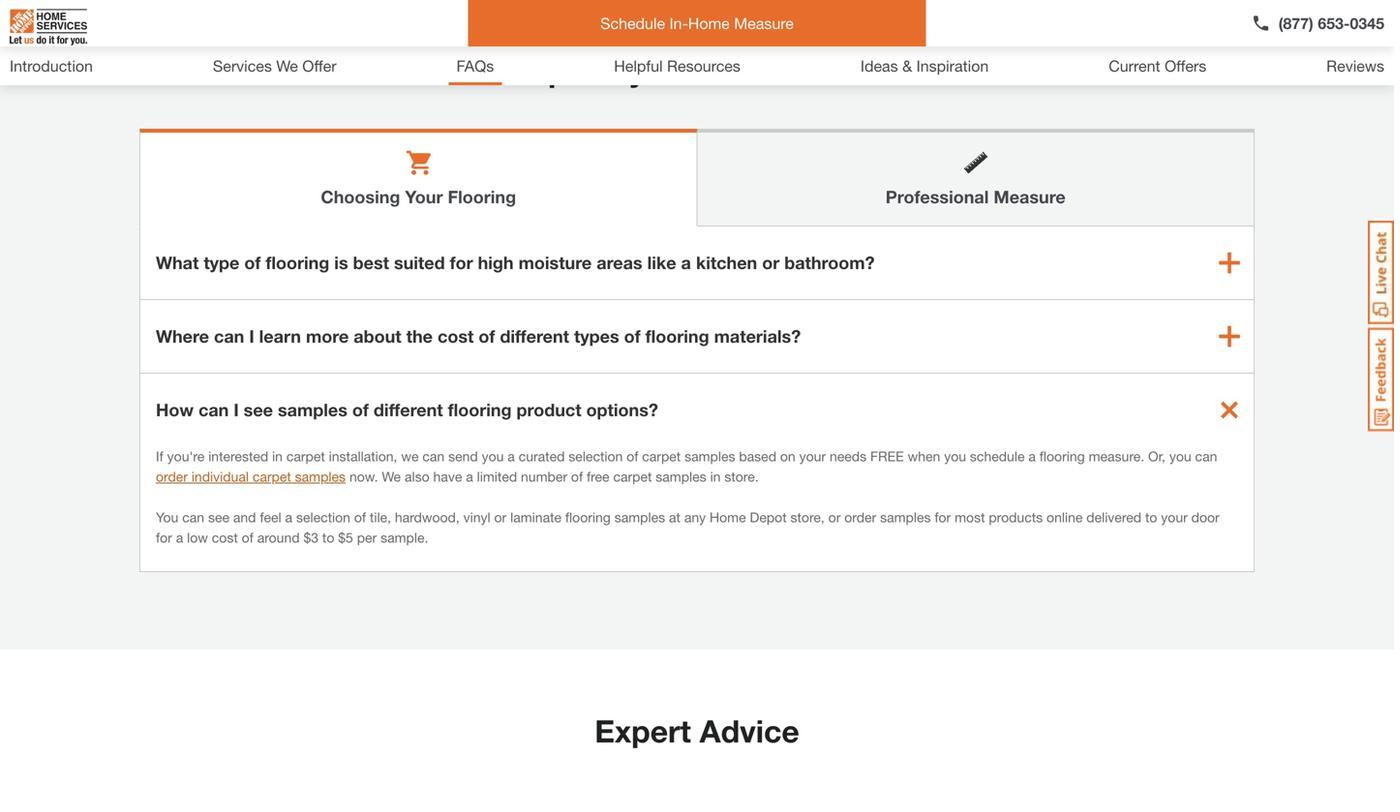 Task type: describe. For each thing, give the bounding box(es) containing it.
samples up at
[[656, 469, 707, 485]]

store,
[[791, 509, 825, 525]]

and
[[233, 509, 256, 525]]

i for learn
[[249, 326, 254, 347]]

0 vertical spatial we
[[276, 57, 298, 75]]

samples up the installation,
[[278, 400, 348, 420]]

flooring inside you can see and feel a selection of tile, hardwood, vinyl or laminate flooring samples at any home depot store, or order samples for most products online delivered to your door for a low cost of around $3 to $5 per sample.
[[566, 509, 611, 525]]

of right the
[[479, 326, 495, 347]]

materials?
[[714, 326, 801, 347]]

type
[[204, 252, 240, 273]]

depot
[[750, 509, 787, 525]]

inspiration
[[917, 57, 989, 75]]

(877) 653-0345 link
[[1252, 12, 1385, 35]]

delivered
[[1087, 509, 1142, 525]]

samples up 'store.'
[[685, 448, 736, 464]]

the
[[406, 326, 433, 347]]

when
[[908, 448, 941, 464]]

helpful
[[614, 57, 663, 75]]

expert advice
[[595, 713, 800, 750]]

can for feel
[[182, 509, 204, 525]]

services we offer
[[213, 57, 337, 75]]

see inside you can see and feel a selection of tile, hardwood, vinyl or laminate flooring samples at any home depot store, or order samples for most products online delivered to your door for a low cost of around $3 to $5 per sample.
[[208, 509, 230, 525]]

1 you from the left
[[482, 448, 504, 464]]

online
[[1047, 509, 1083, 525]]

where
[[156, 326, 209, 347]]

number
[[521, 469, 568, 485]]

ideas
[[861, 57, 898, 75]]

product
[[517, 400, 582, 420]]

653-
[[1318, 14, 1350, 32]]

schedule in-home measure
[[601, 14, 794, 32]]

products
[[989, 509, 1043, 525]]

feel
[[260, 509, 281, 525]]

1 horizontal spatial cost
[[438, 326, 474, 347]]

carpet right free
[[613, 469, 652, 485]]

limited
[[477, 469, 517, 485]]

what type of flooring is best suited for high moisture areas like a kitchen or bathroom?
[[156, 252, 875, 273]]

can for more
[[214, 326, 244, 347]]

your inside if you're interested in carpet installation, we can send you a curated selection of carpet samples based on your needs free when you schedule a flooring measure. or, you can order individual carpet samples now. we also have a limited number of free carpet samples in store.
[[800, 448, 826, 464]]

in-
[[670, 14, 688, 32]]

live chat image
[[1368, 221, 1395, 324]]

hardwood,
[[395, 509, 460, 525]]

how can i see samples of different flooring product options?
[[156, 400, 658, 420]]

measure inside button
[[734, 14, 794, 32]]

you're
[[167, 448, 205, 464]]

a right feel
[[285, 509, 293, 525]]

types
[[574, 326, 619, 347]]

2 you from the left
[[944, 448, 967, 464]]

send
[[448, 448, 478, 464]]

(877) 653-0345
[[1279, 14, 1385, 32]]

flooring
[[448, 186, 516, 207]]

more
[[306, 326, 349, 347]]

asked
[[654, 52, 747, 89]]

1 horizontal spatial see
[[244, 400, 273, 420]]

1 vertical spatial to
[[322, 530, 334, 546]]

(877)
[[1279, 14, 1314, 32]]

a left low
[[176, 530, 183, 546]]

home inside you can see and feel a selection of tile, hardwood, vinyl or laminate flooring samples at any home depot store, or order samples for most products online delivered to your door for a low cost of around $3 to $5 per sample.
[[710, 509, 746, 525]]

of left tile,
[[354, 509, 366, 525]]

areas
[[597, 252, 643, 273]]

also
[[405, 469, 430, 485]]

ideas & inspiration
[[861, 57, 989, 75]]

flooring down the like
[[646, 326, 710, 347]]

of right types
[[624, 326, 641, 347]]

1 horizontal spatial or
[[762, 252, 780, 273]]

we inside if you're interested in carpet installation, we can send you a curated selection of carpet samples based on your needs free when you schedule a flooring measure. or, you can order individual carpet samples now. we also have a limited number of free carpet samples in store.
[[382, 469, 401, 485]]

on
[[780, 448, 796, 464]]

you can see and feel a selection of tile, hardwood, vinyl or laminate flooring samples at any home depot store, or order samples for most products online delivered to your door for a low cost of around $3 to $5 per sample.
[[156, 509, 1220, 546]]

needs
[[830, 448, 867, 464]]

introduction
[[10, 57, 93, 75]]

measure.
[[1089, 448, 1145, 464]]

of right type
[[244, 252, 261, 273]]

sample.
[[381, 530, 428, 546]]

have
[[433, 469, 462, 485]]

of up the installation,
[[352, 400, 369, 420]]

low
[[187, 530, 208, 546]]

1 horizontal spatial measure
[[994, 186, 1066, 207]]

individual
[[192, 469, 249, 485]]

can for samples
[[199, 400, 229, 420]]

vinyl
[[464, 509, 491, 525]]

advice
[[700, 713, 800, 750]]

if
[[156, 448, 163, 464]]

1 horizontal spatial in
[[710, 469, 721, 485]]

your inside you can see and feel a selection of tile, hardwood, vinyl or laminate flooring samples at any home depot store, or order samples for most products online delivered to your door for a low cost of around $3 to $5 per sample.
[[1161, 509, 1188, 525]]

now.
[[350, 469, 378, 485]]

learn
[[259, 326, 301, 347]]

based
[[739, 448, 777, 464]]

a right the like
[[681, 252, 691, 273]]

most
[[955, 509, 985, 525]]

what
[[156, 252, 199, 273]]

your
[[405, 186, 443, 207]]

carpet down options? on the left of page
[[642, 448, 681, 464]]

how
[[156, 400, 194, 420]]

2 horizontal spatial for
[[935, 509, 951, 525]]



Task type: locate. For each thing, give the bounding box(es) containing it.
cost inside you can see and feel a selection of tile, hardwood, vinyl or laminate flooring samples at any home depot store, or order samples for most products online delivered to your door for a low cost of around $3 to $5 per sample.
[[212, 530, 238, 546]]

or right vinyl
[[494, 509, 507, 525]]

where can i learn more about the cost of different types of flooring materials?
[[156, 326, 801, 347]]

faqs
[[457, 57, 494, 75]]

can right how
[[199, 400, 229, 420]]

any
[[685, 509, 706, 525]]

cost right low
[[212, 530, 238, 546]]

you right when
[[944, 448, 967, 464]]

schedule
[[601, 14, 665, 32]]

0 horizontal spatial in
[[272, 448, 283, 464]]

free
[[871, 448, 904, 464]]

different up we
[[374, 400, 443, 420]]

samples down free
[[880, 509, 931, 525]]

0 vertical spatial i
[[249, 326, 254, 347]]

1 vertical spatial your
[[1161, 509, 1188, 525]]

order down if
[[156, 469, 188, 485]]

1 vertical spatial cost
[[212, 530, 238, 546]]

you
[[482, 448, 504, 464], [944, 448, 967, 464], [1170, 448, 1192, 464]]

or,
[[1149, 448, 1166, 464]]

0 vertical spatial to
[[1146, 509, 1158, 525]]

see left and
[[208, 509, 230, 525]]

cost
[[438, 326, 474, 347], [212, 530, 238, 546]]

if you're interested in carpet installation, we can send you a curated selection of carpet samples based on your needs free when you schedule a flooring measure. or, you can order individual carpet samples now. we also have a limited number of free carpet samples in store.
[[156, 448, 1218, 485]]

1 horizontal spatial you
[[944, 448, 967, 464]]

high
[[478, 252, 514, 273]]

i for see
[[234, 400, 239, 420]]

interested
[[208, 448, 268, 464]]

i left learn
[[249, 326, 254, 347]]

different
[[500, 326, 569, 347], [374, 400, 443, 420]]

0 horizontal spatial you
[[482, 448, 504, 464]]

of down and
[[242, 530, 254, 546]]

a down send
[[466, 469, 473, 485]]

about
[[354, 326, 402, 347]]

samples left at
[[615, 509, 665, 525]]

0 horizontal spatial your
[[800, 448, 826, 464]]

around
[[257, 530, 300, 546]]

0 horizontal spatial measure
[[734, 14, 794, 32]]

3 you from the left
[[1170, 448, 1192, 464]]

selection inside you can see and feel a selection of tile, hardwood, vinyl or laminate flooring samples at any home depot store, or order samples for most products online delivered to your door for a low cost of around $3 to $5 per sample.
[[296, 509, 351, 525]]

schedule in-home measure button
[[468, 0, 927, 46]]

we
[[276, 57, 298, 75], [382, 469, 401, 485]]

a up limited
[[508, 448, 515, 464]]

carpet down interested
[[253, 469, 291, 485]]

0 vertical spatial selection
[[569, 448, 623, 464]]

can up low
[[182, 509, 204, 525]]

your right on
[[800, 448, 826, 464]]

2 vertical spatial for
[[156, 530, 172, 546]]

selection
[[569, 448, 623, 464], [296, 509, 351, 525]]

1 vertical spatial measure
[[994, 186, 1066, 207]]

1 horizontal spatial we
[[382, 469, 401, 485]]

i up interested
[[234, 400, 239, 420]]

measure
[[734, 14, 794, 32], [994, 186, 1066, 207]]

expert
[[595, 713, 691, 750]]

professional
[[886, 186, 989, 207]]

or right kitchen
[[762, 252, 780, 273]]

0 horizontal spatial order
[[156, 469, 188, 485]]

0345
[[1350, 14, 1385, 32]]

options?
[[586, 400, 658, 420]]

1 horizontal spatial your
[[1161, 509, 1188, 525]]

do it for you logo image
[[10, 1, 87, 53]]

home right any
[[710, 509, 746, 525]]

choosing your flooring
[[321, 186, 516, 207]]

for left most
[[935, 509, 951, 525]]

in up order individual carpet samples 'link'
[[272, 448, 283, 464]]

0 horizontal spatial we
[[276, 57, 298, 75]]

carpet
[[287, 448, 325, 464], [642, 448, 681, 464], [253, 469, 291, 485], [613, 469, 652, 485]]

1 vertical spatial i
[[234, 400, 239, 420]]

2 horizontal spatial you
[[1170, 448, 1192, 464]]

$3
[[304, 530, 319, 546]]

can right or,
[[1196, 448, 1218, 464]]

a right "schedule"
[[1029, 448, 1036, 464]]

selection inside if you're interested in carpet installation, we can send you a curated selection of carpet samples based on your needs free when you schedule a flooring measure. or, you can order individual carpet samples now. we also have a limited number of free carpet samples in store.
[[569, 448, 623, 464]]

to
[[1146, 509, 1158, 525], [322, 530, 334, 546]]

your
[[800, 448, 826, 464], [1161, 509, 1188, 525]]

samples
[[278, 400, 348, 420], [685, 448, 736, 464], [295, 469, 346, 485], [656, 469, 707, 485], [615, 509, 665, 525], [880, 509, 931, 525]]

resources
[[667, 57, 741, 75]]

order inside if you're interested in carpet installation, we can send you a curated selection of carpet samples based on your needs free when you schedule a flooring measure. or, you can order individual carpet samples now. we also have a limited number of free carpet samples in store.
[[156, 469, 188, 485]]

1 vertical spatial selection
[[296, 509, 351, 525]]

home inside button
[[688, 14, 730, 32]]

0 horizontal spatial different
[[374, 400, 443, 420]]

suited
[[394, 252, 445, 273]]

per
[[357, 530, 377, 546]]

0 horizontal spatial selection
[[296, 509, 351, 525]]

a
[[681, 252, 691, 273], [508, 448, 515, 464], [1029, 448, 1036, 464], [466, 469, 473, 485], [285, 509, 293, 525], [176, 530, 183, 546]]

we left the also
[[382, 469, 401, 485]]

current
[[1109, 57, 1161, 75]]

of down options? on the left of page
[[627, 448, 639, 464]]

0 vertical spatial measure
[[734, 14, 794, 32]]

different left types
[[500, 326, 569, 347]]

can
[[214, 326, 244, 347], [199, 400, 229, 420], [423, 448, 445, 464], [1196, 448, 1218, 464], [182, 509, 204, 525]]

frequently asked questions
[[490, 52, 905, 89]]

we
[[401, 448, 419, 464]]

or right store,
[[829, 509, 841, 525]]

of left free
[[571, 469, 583, 485]]

measure right professional
[[994, 186, 1066, 207]]

0 vertical spatial your
[[800, 448, 826, 464]]

flooring inside if you're interested in carpet installation, we can send you a curated selection of carpet samples based on your needs free when you schedule a flooring measure. or, you can order individual carpet samples now. we also have a limited number of free carpet samples in store.
[[1040, 448, 1085, 464]]

reviews
[[1327, 57, 1385, 75]]

can right where
[[214, 326, 244, 347]]

1 horizontal spatial to
[[1146, 509, 1158, 525]]

bathroom?
[[785, 252, 875, 273]]

flooring
[[266, 252, 330, 273], [646, 326, 710, 347], [448, 400, 512, 420], [1040, 448, 1085, 464], [566, 509, 611, 525]]

free
[[587, 469, 610, 485]]

selection up free
[[569, 448, 623, 464]]

see up interested
[[244, 400, 273, 420]]

1 horizontal spatial selection
[[569, 448, 623, 464]]

0 horizontal spatial i
[[234, 400, 239, 420]]

choosing
[[321, 186, 400, 207]]

1 vertical spatial in
[[710, 469, 721, 485]]

$5
[[338, 530, 353, 546]]

0 horizontal spatial or
[[494, 509, 507, 525]]

can inside you can see and feel a selection of tile, hardwood, vinyl or laminate flooring samples at any home depot store, or order samples for most products online delivered to your door for a low cost of around $3 to $5 per sample.
[[182, 509, 204, 525]]

samples left now.
[[295, 469, 346, 485]]

questions
[[755, 52, 905, 89]]

cost right the
[[438, 326, 474, 347]]

0 vertical spatial in
[[272, 448, 283, 464]]

helpful resources
[[614, 57, 741, 75]]

offer
[[302, 57, 337, 75]]

of
[[244, 252, 261, 273], [479, 326, 495, 347], [624, 326, 641, 347], [352, 400, 369, 420], [627, 448, 639, 464], [571, 469, 583, 485], [354, 509, 366, 525], [242, 530, 254, 546]]

measure up the resources
[[734, 14, 794, 32]]

flooring left measure.
[[1040, 448, 1085, 464]]

flooring left is at the top left of page
[[266, 252, 330, 273]]

for left high in the top of the page
[[450, 252, 473, 273]]

door
[[1192, 509, 1220, 525]]

1 vertical spatial we
[[382, 469, 401, 485]]

your left door
[[1161, 509, 1188, 525]]

1 vertical spatial see
[[208, 509, 230, 525]]

0 vertical spatial home
[[688, 14, 730, 32]]

tile,
[[370, 509, 391, 525]]

you right or,
[[1170, 448, 1192, 464]]

i
[[249, 326, 254, 347], [234, 400, 239, 420]]

store.
[[725, 469, 759, 485]]

installation,
[[329, 448, 398, 464]]

1 vertical spatial order
[[845, 509, 877, 525]]

laminate
[[510, 509, 562, 525]]

&
[[903, 57, 912, 75]]

to right $3
[[322, 530, 334, 546]]

0 vertical spatial for
[[450, 252, 473, 273]]

1 horizontal spatial for
[[450, 252, 473, 273]]

order individual carpet samples link
[[156, 469, 346, 485]]

0 horizontal spatial to
[[322, 530, 334, 546]]

1 vertical spatial different
[[374, 400, 443, 420]]

feedback link image
[[1368, 327, 1395, 432]]

can right we
[[423, 448, 445, 464]]

0 vertical spatial see
[[244, 400, 273, 420]]

0 horizontal spatial cost
[[212, 530, 238, 546]]

order inside you can see and feel a selection of tile, hardwood, vinyl or laminate flooring samples at any home depot store, or order samples for most products online delivered to your door for a low cost of around $3 to $5 per sample.
[[845, 509, 877, 525]]

at
[[669, 509, 681, 525]]

professional measure
[[886, 186, 1066, 207]]

0 horizontal spatial see
[[208, 509, 230, 525]]

curated
[[519, 448, 565, 464]]

moisture
[[519, 252, 592, 273]]

current offers
[[1109, 57, 1207, 75]]

carpet left the installation,
[[287, 448, 325, 464]]

1 vertical spatial home
[[710, 509, 746, 525]]

to right delivered
[[1146, 509, 1158, 525]]

services
[[213, 57, 272, 75]]

offers
[[1165, 57, 1207, 75]]

is
[[334, 252, 348, 273]]

1 horizontal spatial order
[[845, 509, 877, 525]]

for down you
[[156, 530, 172, 546]]

we left offer
[[276, 57, 298, 75]]

order right store,
[[845, 509, 877, 525]]

in left 'store.'
[[710, 469, 721, 485]]

like
[[648, 252, 677, 273]]

0 vertical spatial different
[[500, 326, 569, 347]]

home up the resources
[[688, 14, 730, 32]]

1 horizontal spatial different
[[500, 326, 569, 347]]

selection up $3
[[296, 509, 351, 525]]

1 vertical spatial for
[[935, 509, 951, 525]]

0 vertical spatial order
[[156, 469, 188, 485]]

schedule
[[970, 448, 1025, 464]]

flooring up send
[[448, 400, 512, 420]]

2 horizontal spatial or
[[829, 509, 841, 525]]

you up limited
[[482, 448, 504, 464]]

0 horizontal spatial for
[[156, 530, 172, 546]]

flooring down free
[[566, 509, 611, 525]]

0 vertical spatial cost
[[438, 326, 474, 347]]

you
[[156, 509, 179, 525]]

1 horizontal spatial i
[[249, 326, 254, 347]]

best
[[353, 252, 389, 273]]



Task type: vqa. For each thing, say whether or not it's contained in the screenshot.
the Frequently Asked Questions
yes



